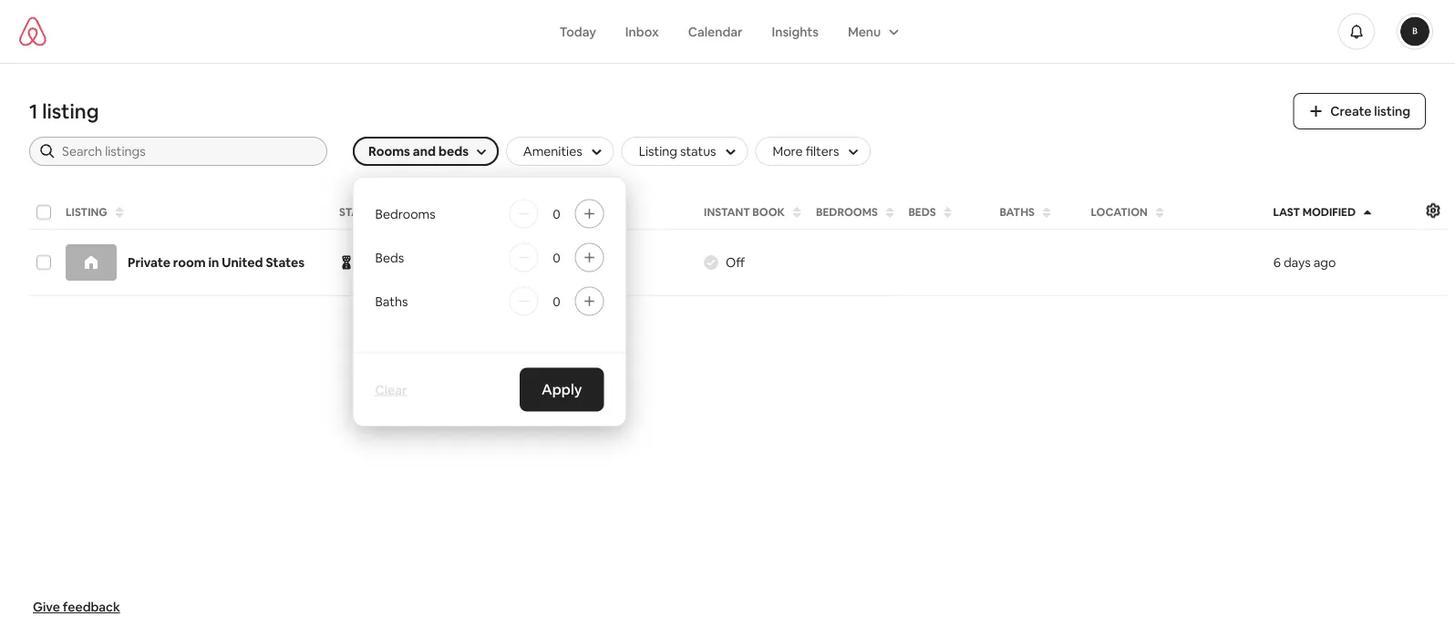Task type: describe. For each thing, give the bounding box(es) containing it.
insights
[[772, 23, 819, 40]]

today
[[560, 23, 596, 40]]

status button
[[334, 200, 513, 225]]

calendar
[[688, 23, 743, 40]]

Search text field
[[62, 142, 315, 161]]

off
[[726, 255, 745, 271]]

0 for baths
[[553, 293, 561, 310]]

book
[[753, 205, 785, 219]]

location button
[[1086, 200, 1265, 225]]

last modified
[[1274, 205, 1357, 219]]

room
[[173, 255, 206, 271]]

apply button
[[520, 368, 604, 412]]

clear
[[375, 382, 407, 398]]

days
[[1284, 255, 1312, 271]]

private room in united states
[[128, 255, 305, 271]]

in
[[208, 255, 219, 271]]

beds
[[439, 143, 469, 160]]

apply
[[542, 380, 582, 399]]

create listing link
[[1294, 93, 1427, 130]]

menu button
[[834, 14, 911, 49]]

create
[[1331, 103, 1372, 120]]

rooms and beds button
[[353, 137, 499, 166]]

instant
[[704, 205, 751, 219]]

in
[[361, 255, 372, 271]]

1
[[29, 99, 38, 125]]

baths inside "apply" dialog
[[375, 293, 408, 310]]

listing for create listing
[[1375, 103, 1411, 120]]

insights link
[[758, 14, 834, 49]]

private
[[128, 255, 170, 271]]

bedrooms inside button
[[816, 205, 878, 219]]

today link
[[545, 14, 611, 49]]

0 for beds
[[553, 250, 561, 266]]

listing for 1 listing
[[42, 99, 99, 125]]

listing button
[[60, 200, 330, 225]]

baths button
[[995, 200, 1083, 225]]

beds inside beds button
[[909, 205, 937, 219]]

6
[[1274, 255, 1282, 271]]

finish
[[536, 255, 570, 271]]

and
[[413, 143, 436, 160]]

inbox link
[[611, 14, 674, 49]]

clear button
[[368, 374, 415, 405]]

beds inside "apply" dialog
[[375, 250, 404, 266]]



Task type: vqa. For each thing, say whether or not it's contained in the screenshot.
the conversations
no



Task type: locate. For each thing, give the bounding box(es) containing it.
3 0 from the top
[[553, 293, 561, 310]]

calendar link
[[674, 14, 758, 49]]

2 0 from the top
[[553, 250, 561, 266]]

0 horizontal spatial listing
[[42, 99, 99, 125]]

1 bedrooms from the left
[[816, 205, 878, 219]]

progress
[[374, 255, 426, 271]]

bedrooms inside "apply" dialog
[[375, 206, 436, 222]]

0
[[553, 206, 561, 222], [553, 250, 561, 266], [553, 293, 561, 310]]

0 horizontal spatial beds
[[375, 250, 404, 266]]

give feedback
[[33, 599, 120, 616]]

in progress
[[361, 255, 426, 271]]

modified
[[1304, 205, 1357, 219]]

create listing
[[1331, 103, 1411, 120]]

listing
[[42, 99, 99, 125], [1375, 103, 1411, 120]]

status
[[339, 205, 380, 219]]

feedback
[[63, 599, 120, 616]]

1 horizontal spatial beds
[[909, 205, 937, 219]]

beds
[[909, 205, 937, 219], [375, 250, 404, 266]]

finish link
[[522, 247, 585, 278]]

1 vertical spatial 0
[[553, 250, 561, 266]]

1 vertical spatial baths
[[375, 293, 408, 310]]

1 listing heading
[[29, 99, 1272, 125]]

instant book off image
[[704, 255, 719, 270]]

beds right the in
[[375, 250, 404, 266]]

location
[[1092, 205, 1149, 219]]

0 vertical spatial 0
[[553, 206, 561, 222]]

1 listing
[[29, 99, 99, 125]]

1 horizontal spatial baths
[[1000, 205, 1036, 219]]

listing right 1
[[42, 99, 99, 125]]

apply dialog
[[353, 177, 627, 427]]

main navigation menu image
[[1401, 17, 1430, 46]]

instant book
[[704, 205, 785, 219]]

baths inside button
[[1000, 205, 1036, 219]]

listing
[[66, 205, 108, 219]]

1 horizontal spatial bedrooms
[[816, 205, 878, 219]]

1 horizontal spatial listing
[[1375, 103, 1411, 120]]

rooms and beds
[[369, 143, 469, 160]]

bedrooms
[[816, 205, 878, 219], [375, 206, 436, 222]]

beds right bedrooms button at the right of the page
[[909, 205, 937, 219]]

baths
[[1000, 205, 1036, 219], [375, 293, 408, 310]]

baths down in progress
[[375, 293, 408, 310]]

last modified button
[[1269, 200, 1447, 225]]

0 horizontal spatial baths
[[375, 293, 408, 310]]

rooms
[[369, 143, 410, 160]]

0 vertical spatial baths
[[1000, 205, 1036, 219]]

bedrooms up the progress
[[375, 206, 436, 222]]

0 vertical spatial beds
[[909, 205, 937, 219]]

menu
[[848, 23, 881, 40]]

0 horizontal spatial bedrooms
[[375, 206, 436, 222]]

united
[[222, 255, 263, 271]]

last
[[1274, 205, 1301, 219]]

1 0 from the top
[[553, 206, 561, 222]]

states
[[266, 255, 305, 271]]

2 bedrooms from the left
[[375, 206, 436, 222]]

inbox
[[626, 23, 659, 40]]

beds button
[[904, 200, 991, 225]]

listing right create in the right top of the page
[[1375, 103, 1411, 120]]

0 for bedrooms
[[553, 206, 561, 222]]

6 days ago
[[1274, 255, 1337, 271]]

give feedback button
[[26, 592, 128, 623]]

baths right beds button on the right
[[1000, 205, 1036, 219]]

give
[[33, 599, 60, 616]]

bedrooms right the book
[[816, 205, 878, 219]]

2 vertical spatial 0
[[553, 293, 561, 310]]

1 vertical spatial beds
[[375, 250, 404, 266]]

instant book button
[[699, 200, 807, 225]]

bedrooms button
[[811, 200, 900, 225]]

ago
[[1314, 255, 1337, 271]]



